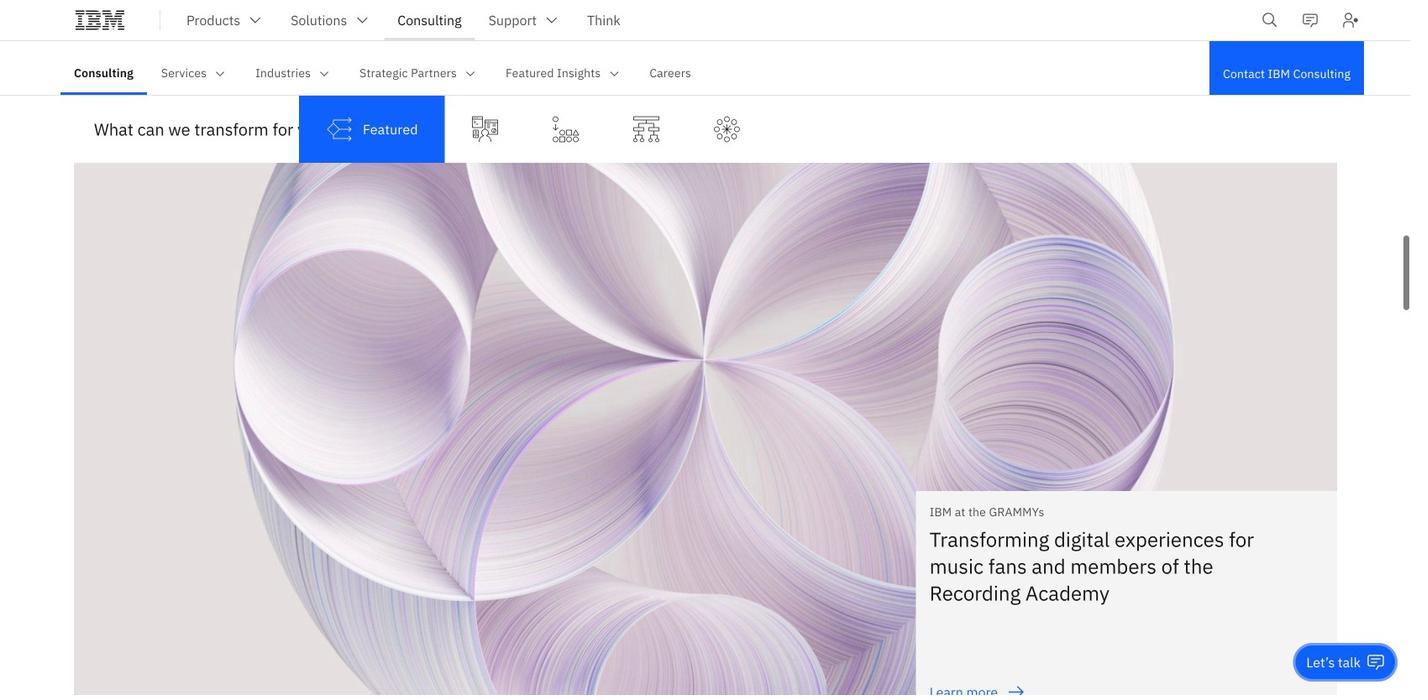 Task type: vqa. For each thing, say whether or not it's contained in the screenshot.
your privacy choices element
no



Task type: describe. For each thing, give the bounding box(es) containing it.
let's talk element
[[1307, 654, 1361, 672]]



